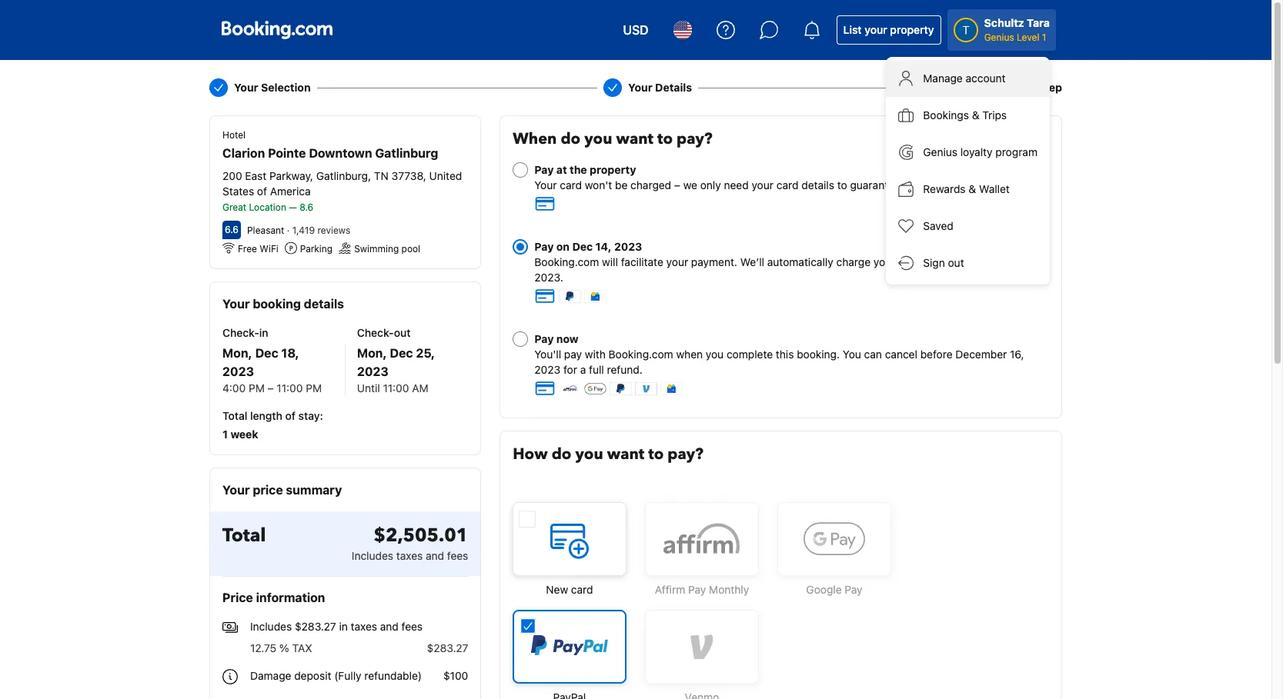 Task type: vqa. For each thing, say whether or not it's contained in the screenshot.
rooms
no



Task type: locate. For each thing, give the bounding box(es) containing it.
paypal image
[[559, 289, 581, 303], [610, 382, 632, 396]]

11:00 am
[[383, 382, 429, 395]]

1 horizontal spatial in
[[339, 620, 348, 634]]

—
[[289, 202, 297, 213]]

pleasant
[[247, 225, 284, 236]]

0 horizontal spatial paypal image
[[559, 289, 581, 303]]

includes taxes and fees
[[352, 550, 468, 563]]

1 vertical spatial on
[[969, 256, 981, 269]]

1 horizontal spatial details
[[802, 179, 834, 192]]

0 horizontal spatial and
[[380, 620, 399, 634]]

check-out mon, dec 25, 2023 until 11:00 am
[[357, 326, 435, 395]]

1 vertical spatial of
[[285, 410, 296, 423]]

1 inside schultz tara genius level 1
[[1042, 32, 1047, 43]]

·
[[287, 225, 290, 236]]

genius loyalty program link
[[886, 134, 1050, 171]]

0 vertical spatial on
[[556, 240, 570, 253]]

details right booking
[[304, 297, 344, 311]]

includes up the 12.75
[[250, 620, 292, 634]]

0 horizontal spatial 1
[[222, 428, 228, 441]]

1 vertical spatial $283.27
[[427, 642, 468, 655]]

dec left "18,"
[[255, 346, 278, 360]]

you up the
[[584, 129, 612, 149]]

mon, inside check-in mon, dec 18, 2023 4:00 pm – 11:00 pm
[[222, 346, 252, 360]]

and down $2,505.01 at the left
[[426, 550, 444, 563]]

1 vertical spatial you
[[706, 348, 724, 361]]

0 vertical spatial includes
[[352, 550, 393, 563]]

and
[[426, 550, 444, 563], [380, 620, 399, 634]]

& left trips
[[972, 109, 980, 122]]

card down the
[[560, 179, 582, 192]]

in down booking
[[259, 326, 268, 339]]

1 horizontal spatial 1
[[1042, 32, 1047, 43]]

& left wallet
[[969, 182, 976, 196]]

details inside pay at the property your card won't be charged – we only need your card details to guarantee your booking.
[[802, 179, 834, 192]]

genius left loyalty
[[923, 145, 958, 159]]

your down at
[[534, 179, 557, 192]]

1 horizontal spatial card
[[777, 179, 799, 192]]

do up the
[[561, 129, 581, 149]]

loyalty
[[961, 145, 993, 159]]

200 east parkway, gatlinburg, tn 37738, united states of america great location — 8.6
[[222, 169, 462, 213]]

1 vertical spatial want
[[607, 444, 645, 465]]

booking.com inside pay now you'll pay with booking.com when you complete this booking. you can cancel before december 16, 2023 for a full refund.
[[609, 348, 673, 361]]

0 vertical spatial to
[[657, 129, 673, 149]]

price
[[253, 483, 283, 497]]

your right the list
[[865, 23, 887, 36]]

you inside pay now you'll pay with booking.com when you complete this booking. you can cancel before december 16, 2023 for a full refund.
[[706, 348, 724, 361]]

your left selection
[[234, 81, 258, 94]]

do for how
[[552, 444, 572, 465]]

to down venmo image
[[648, 444, 664, 465]]

1 vertical spatial in
[[339, 620, 348, 634]]

includes
[[352, 550, 393, 563], [250, 620, 292, 634]]

pay
[[564, 348, 582, 361]]

1 vertical spatial total
[[222, 523, 266, 549]]

0 vertical spatial want
[[616, 129, 654, 149]]

of down east
[[257, 185, 267, 198]]

pay inside pay on dec 14, 2023 booking.com will facilitate your payment. we'll automatically charge your selected card on dec 14, 2023.
[[534, 240, 554, 253]]

your left details
[[628, 81, 653, 94]]

of inside '200 east parkway, gatlinburg, tn 37738, united states of america great location — 8.6'
[[257, 185, 267, 198]]

0 horizontal spatial taxes
[[351, 620, 377, 634]]

& for rewards
[[969, 182, 976, 196]]

2 vertical spatial to
[[648, 444, 664, 465]]

1,419
[[292, 225, 315, 236]]

tax
[[292, 642, 312, 655]]

0 horizontal spatial property
[[590, 163, 636, 176]]

1 inside total length of stay: 1 week
[[222, 428, 228, 441]]

booking.com inside pay on dec 14, 2023 booking.com will facilitate your payment. we'll automatically charge your selected card on dec 14, 2023.
[[534, 256, 599, 269]]

booking.com up refund.
[[609, 348, 673, 361]]

14, down saved link
[[1007, 256, 1021, 269]]

to
[[657, 129, 673, 149], [837, 179, 847, 192], [648, 444, 664, 465]]

total up the week
[[222, 410, 247, 423]]

4:00 pm
[[222, 382, 265, 395]]

1 vertical spatial details
[[304, 297, 344, 311]]

pointe
[[268, 146, 306, 160]]

1 horizontal spatial of
[[285, 410, 296, 423]]

2 vertical spatial pay
[[534, 333, 554, 346]]

1 horizontal spatial check-
[[357, 326, 394, 339]]

1 horizontal spatial 14,
[[1007, 256, 1021, 269]]

tara
[[1027, 16, 1050, 29]]

0 vertical spatial do
[[561, 129, 581, 149]]

united
[[429, 169, 462, 182]]

0 vertical spatial 14,
[[596, 240, 612, 253]]

to for how do you want to pay?
[[648, 444, 664, 465]]

18,
[[281, 346, 299, 360]]

genius down schultz
[[984, 32, 1014, 43]]

(fully
[[334, 670, 361, 683]]

pay up 2023.
[[534, 240, 554, 253]]

taxes
[[396, 550, 423, 563], [351, 620, 377, 634]]

you right 'how'
[[575, 444, 603, 465]]

details left 'guarantee'
[[802, 179, 834, 192]]

1 horizontal spatial booking.com
[[609, 348, 673, 361]]

america
[[270, 185, 311, 198]]

0 vertical spatial paypal image
[[559, 289, 581, 303]]

booking.com up 2023.
[[534, 256, 599, 269]]

list your property
[[843, 23, 934, 36]]

total
[[222, 410, 247, 423], [222, 523, 266, 549]]

dec down won't
[[572, 240, 593, 253]]

information
[[256, 591, 325, 605]]

affirm image
[[559, 382, 581, 396]]

property up the be
[[590, 163, 636, 176]]

1 horizontal spatial includes
[[352, 550, 393, 563]]

0 horizontal spatial check-
[[222, 326, 259, 339]]

sign out button
[[886, 245, 1050, 282]]

1 total from the top
[[222, 410, 247, 423]]

rated pleasant element
[[247, 225, 284, 236]]

paypal image down 2023.
[[559, 289, 581, 303]]

1 vertical spatial to
[[837, 179, 847, 192]]

damage deposit (fully refundable)
[[250, 670, 422, 683]]

0 horizontal spatial booking.com
[[534, 256, 599, 269]]

booking. right this
[[797, 348, 840, 361]]

0 vertical spatial of
[[257, 185, 267, 198]]

scored 6.6 element
[[222, 221, 241, 239]]

0 vertical spatial pay?
[[677, 129, 713, 149]]

0 horizontal spatial in
[[259, 326, 268, 339]]

0 vertical spatial fees
[[447, 550, 468, 563]]

8.6
[[300, 202, 313, 213]]

14, up will
[[596, 240, 612, 253]]

mon, inside check-out mon, dec 25, 2023 until 11:00 am
[[357, 346, 387, 360]]

14,
[[596, 240, 612, 253], [1007, 256, 1021, 269]]

0 vertical spatial pay
[[534, 163, 554, 176]]

2023 down you'll
[[534, 363, 561, 376]]

taxes up (fully
[[351, 620, 377, 634]]

fees up refundable)
[[402, 620, 423, 634]]

1 check- from the left
[[222, 326, 259, 339]]

in up (fully
[[339, 620, 348, 634]]

0 vertical spatial out
[[948, 256, 964, 269]]

1 vertical spatial pay
[[534, 240, 554, 253]]

0 vertical spatial details
[[802, 179, 834, 192]]

mon, up until
[[357, 346, 387, 360]]

pay for pay now you'll pay with booking.com when you complete this booking. you can cancel before december 16, 2023 for a full refund.
[[534, 333, 554, 346]]

2 pay from the top
[[534, 240, 554, 253]]

property up manage on the top right of page
[[890, 23, 934, 36]]

6.6
[[225, 224, 239, 236]]

booking.com online hotel reservations image
[[222, 21, 333, 39]]

check- down booking
[[222, 326, 259, 339]]

you right "when" at the right of page
[[706, 348, 724, 361]]

mon, up 4:00 pm
[[222, 346, 252, 360]]

manage account
[[923, 72, 1006, 85]]

1 pay from the top
[[534, 163, 554, 176]]

price
[[222, 591, 253, 605]]

2 total from the top
[[222, 523, 266, 549]]

do
[[561, 129, 581, 149], [552, 444, 572, 465]]

&
[[972, 109, 980, 122], [969, 182, 976, 196]]

be
[[615, 179, 628, 192]]

out for sign out
[[948, 256, 964, 269]]

facilitate
[[621, 256, 663, 269]]

paypal image down refund.
[[610, 382, 632, 396]]

2 vertical spatial you
[[575, 444, 603, 465]]

2 horizontal spatial card
[[944, 256, 966, 269]]

booking.com for when
[[609, 348, 673, 361]]

1 horizontal spatial on
[[969, 256, 981, 269]]

0 horizontal spatial fees
[[402, 620, 423, 634]]

week
[[231, 428, 258, 441]]

fees down $2,505.01 at the left
[[447, 550, 468, 563]]

%
[[279, 642, 289, 655]]

2023 up 4:00 pm
[[222, 365, 254, 379]]

1 down tara at the right of page
[[1042, 32, 1047, 43]]

the
[[570, 163, 587, 176]]

1 vertical spatial and
[[380, 620, 399, 634]]

check-
[[222, 326, 259, 339], [357, 326, 394, 339]]

1 horizontal spatial out
[[948, 256, 964, 269]]

out right sign
[[948, 256, 964, 269]]

check- inside check-in mon, dec 18, 2023 4:00 pm – 11:00 pm
[[222, 326, 259, 339]]

0 vertical spatial &
[[972, 109, 980, 122]]

$283.27 up $100
[[427, 642, 468, 655]]

0 horizontal spatial includes
[[250, 620, 292, 634]]

includes down $2,505.01 at the left
[[352, 550, 393, 563]]

pay inside pay now you'll pay with booking.com when you complete this booking. you can cancel before december 16, 2023 for a full refund.
[[534, 333, 554, 346]]

1 vertical spatial booking.com
[[609, 348, 673, 361]]

you for when do you want to pay?
[[584, 129, 612, 149]]

your left booking
[[222, 297, 250, 311]]

total inside total length of stay: 1 week
[[222, 410, 247, 423]]

card right selected
[[944, 256, 966, 269]]

when
[[513, 129, 557, 149]]

out
[[948, 256, 964, 269], [394, 326, 411, 339]]

your left price
[[222, 483, 250, 497]]

price information
[[222, 591, 325, 605]]

to left 'guarantee'
[[837, 179, 847, 192]]

25,
[[416, 346, 435, 360]]

0 vertical spatial total
[[222, 410, 247, 423]]

$283.27
[[295, 620, 336, 634], [427, 642, 468, 655]]

pay now you'll pay with booking.com when you complete this booking. you can cancel before december 16, 2023 for a full refund.
[[534, 333, 1024, 376]]

your for your price summary
[[222, 483, 250, 497]]

1 vertical spatial includes
[[250, 620, 292, 634]]

pay up you'll
[[534, 333, 554, 346]]

0 horizontal spatial $283.27
[[295, 620, 336, 634]]

dec left 25, on the left of the page
[[390, 346, 413, 360]]

your price summary
[[222, 483, 342, 497]]

pay at the property your card won't be charged – we only need your card details to guarantee your booking.
[[534, 163, 971, 192]]

1 vertical spatial &
[[969, 182, 976, 196]]

$100
[[443, 670, 468, 683]]

booking.com
[[534, 256, 599, 269], [609, 348, 673, 361]]

1 vertical spatial fees
[[402, 620, 423, 634]]

1 vertical spatial 1
[[222, 428, 228, 441]]

check- up until
[[357, 326, 394, 339]]

schultz
[[984, 16, 1024, 29]]

length
[[250, 410, 282, 423]]

12.75 % tax
[[250, 642, 312, 655]]

pay inside pay at the property your card won't be charged – we only need your card details to guarantee your booking.
[[534, 163, 554, 176]]

1 horizontal spatial booking.
[[928, 179, 971, 192]]

damage
[[250, 670, 291, 683]]

2 check- from the left
[[357, 326, 394, 339]]

0 vertical spatial in
[[259, 326, 268, 339]]

0 horizontal spatial booking.
[[797, 348, 840, 361]]

0 horizontal spatial mon,
[[222, 346, 252, 360]]

on up 2023.
[[556, 240, 570, 253]]

0 horizontal spatial genius
[[923, 145, 958, 159]]

1 horizontal spatial mon,
[[357, 346, 387, 360]]

1 horizontal spatial genius
[[984, 32, 1014, 43]]

you
[[584, 129, 612, 149], [706, 348, 724, 361], [575, 444, 603, 465]]

pay left at
[[534, 163, 554, 176]]

0 vertical spatial genius
[[984, 32, 1014, 43]]

booking. inside pay now you'll pay with booking.com when you complete this booking. you can cancel before december 16, 2023 for a full refund.
[[797, 348, 840, 361]]

1 mon, from the left
[[222, 346, 252, 360]]

2023 up until
[[357, 365, 389, 379]]

you for how do you want to pay?
[[575, 444, 603, 465]]

in
[[259, 326, 268, 339], [339, 620, 348, 634]]

1 left the week
[[222, 428, 228, 441]]

can
[[864, 348, 882, 361]]

only
[[700, 179, 721, 192]]

1 vertical spatial out
[[394, 326, 411, 339]]

card
[[560, 179, 582, 192], [777, 179, 799, 192], [944, 256, 966, 269]]

and up refundable)
[[380, 620, 399, 634]]

pay for pay at the property your card won't be charged – we only need your card details to guarantee your booking.
[[534, 163, 554, 176]]

2 mon, from the left
[[357, 346, 387, 360]]

out up 11:00 am
[[394, 326, 411, 339]]

0 vertical spatial and
[[426, 550, 444, 563]]

0 vertical spatial booking.
[[928, 179, 971, 192]]

details
[[802, 179, 834, 192], [304, 297, 344, 311]]

manage account link
[[886, 60, 1050, 97]]

out inside button
[[948, 256, 964, 269]]

0 horizontal spatial out
[[394, 326, 411, 339]]

0 vertical spatial $283.27
[[295, 620, 336, 634]]

your details
[[628, 81, 692, 94]]

of left stay:
[[285, 410, 296, 423]]

1 horizontal spatial paypal image
[[610, 382, 632, 396]]

0 vertical spatial booking.com
[[534, 256, 599, 269]]

check- inside check-out mon, dec 25, 2023 until 11:00 am
[[357, 326, 394, 339]]

want down venmo image
[[607, 444, 645, 465]]

16,
[[1010, 348, 1024, 361]]

booking. down genius loyalty program link
[[928, 179, 971, 192]]

1 vertical spatial booking.
[[797, 348, 840, 361]]

parking
[[300, 243, 333, 255]]

do right 'how'
[[552, 444, 572, 465]]

0 horizontal spatial of
[[257, 185, 267, 198]]

hotel
[[222, 129, 246, 141]]

will
[[602, 256, 618, 269]]

list
[[843, 23, 862, 36]]

now
[[556, 333, 578, 346]]

rewards
[[923, 182, 966, 196]]

to up charged
[[657, 129, 673, 149]]

property inside pay at the property your card won't be charged – we only need your card details to guarantee your booking.
[[590, 163, 636, 176]]

2023 inside check-out mon, dec 25, 2023 until 11:00 am
[[357, 365, 389, 379]]

1 vertical spatial pay?
[[668, 444, 704, 465]]

0 horizontal spatial details
[[304, 297, 344, 311]]

account
[[966, 72, 1006, 85]]

out inside check-out mon, dec 25, 2023 until 11:00 am
[[394, 326, 411, 339]]

total down price
[[222, 523, 266, 549]]

0 horizontal spatial 14,
[[596, 240, 612, 253]]

to inside pay at the property your card won't be charged – we only need your card details to guarantee your booking.
[[837, 179, 847, 192]]

want up the be
[[616, 129, 654, 149]]

0 vertical spatial 1
[[1042, 32, 1047, 43]]

1 horizontal spatial taxes
[[396, 550, 423, 563]]

on right "sign out"
[[969, 256, 981, 269]]

1 horizontal spatial property
[[890, 23, 934, 36]]

1 vertical spatial do
[[552, 444, 572, 465]]

property
[[890, 23, 934, 36], [590, 163, 636, 176]]

taxes down $2,505.01 at the left
[[396, 550, 423, 563]]

3 pay from the top
[[534, 333, 554, 346]]

card right need
[[777, 179, 799, 192]]

0 vertical spatial property
[[890, 23, 934, 36]]

0 horizontal spatial card
[[560, 179, 582, 192]]

12.75
[[250, 642, 276, 655]]

booking.
[[928, 179, 971, 192], [797, 348, 840, 361]]

google pay image
[[585, 382, 607, 396]]

$283.27 up tax
[[295, 620, 336, 634]]

2023 up facilitate
[[614, 240, 642, 253]]

0 vertical spatial you
[[584, 129, 612, 149]]

1 vertical spatial property
[[590, 163, 636, 176]]

your
[[234, 81, 258, 94], [628, 81, 653, 94], [534, 179, 557, 192], [222, 297, 250, 311], [222, 483, 250, 497]]

– we
[[674, 179, 697, 192]]



Task type: describe. For each thing, give the bounding box(es) containing it.
1 vertical spatial paypal image
[[610, 382, 632, 396]]

swimming
[[354, 243, 399, 255]]

mon, for mon, dec 25, 2023
[[357, 346, 387, 360]]

clarion pointe downtown gatlinburg
[[222, 146, 438, 160]]

program
[[996, 145, 1038, 159]]

pay on dec 14, 2023 booking.com will facilitate your payment. we'll automatically charge your selected card on dec 14, 2023.
[[534, 240, 1021, 284]]

pleasant · 1,419 reviews
[[247, 225, 350, 236]]

bookings & trips
[[923, 109, 1007, 122]]

your right 'guarantee'
[[903, 179, 925, 192]]

won't
[[585, 179, 612, 192]]

2023 inside pay now you'll pay with booking.com when you complete this booking. you can cancel before december 16, 2023 for a full refund.
[[534, 363, 561, 376]]

east
[[245, 169, 267, 182]]

sign out
[[923, 256, 964, 269]]

out for check-out mon, dec 25, 2023 until 11:00 am
[[394, 326, 411, 339]]

in inside check-in mon, dec 18, 2023 4:00 pm – 11:00 pm
[[259, 326, 268, 339]]

0 vertical spatial taxes
[[396, 550, 423, 563]]

2023 inside pay on dec 14, 2023 booking.com will facilitate your payment. we'll automatically charge your selected card on dec 14, 2023.
[[614, 240, 642, 253]]

december
[[956, 348, 1007, 361]]

200
[[222, 169, 242, 182]]

full
[[589, 363, 604, 376]]

1 horizontal spatial and
[[426, 550, 444, 563]]

1 for 1 week
[[222, 428, 228, 441]]

cancel
[[885, 348, 918, 361]]

saved link
[[886, 208, 1050, 245]]

11:00 pm
[[277, 382, 322, 395]]

reviews
[[317, 225, 350, 236]]

a
[[580, 363, 586, 376]]

you'll
[[534, 348, 561, 361]]

pay? for when do you want to pay?
[[677, 129, 713, 149]]

step
[[1038, 81, 1062, 94]]

includes for includes $283.27 in taxes and fees
[[250, 620, 292, 634]]

gatlinburg,
[[316, 169, 371, 182]]

booking. inside pay at the property your card won't be charged – we only need your card details to guarantee your booking.
[[928, 179, 971, 192]]

your right the charge
[[874, 256, 896, 269]]

great
[[222, 202, 246, 213]]

trips
[[983, 109, 1007, 122]]

guarantee
[[850, 179, 900, 192]]

–
[[268, 382, 274, 395]]

card inside pay on dec 14, 2023 booking.com will facilitate your payment. we'll automatically charge your selected card on dec 14, 2023.
[[944, 256, 966, 269]]

of inside total length of stay: 1 week
[[285, 410, 296, 423]]

total for total length of stay: 1 week
[[222, 410, 247, 423]]

tn
[[374, 169, 389, 182]]

bookings & trips link
[[886, 97, 1050, 134]]

3
[[991, 81, 998, 94]]

gatlinburg
[[375, 146, 438, 160]]

your right need
[[752, 179, 774, 192]]

genius inside schultz tara genius level 1
[[984, 32, 1014, 43]]

states
[[222, 185, 254, 198]]

mon, for mon, dec 18, 2023
[[222, 346, 252, 360]]

rewards & wallet link
[[886, 171, 1050, 208]]

booking.com for will
[[534, 256, 599, 269]]

total length of stay: 1 week
[[222, 410, 323, 441]]

wallet
[[979, 182, 1010, 196]]

includes for includes taxes and fees
[[352, 550, 393, 563]]

your right facilitate
[[666, 256, 688, 269]]

1 vertical spatial 14,
[[1007, 256, 1021, 269]]

wifi
[[260, 243, 278, 255]]

how do you want to pay?
[[513, 444, 704, 465]]

refundable)
[[364, 670, 422, 683]]

payment.
[[691, 256, 737, 269]]

37738,
[[392, 169, 426, 182]]

pay? for how do you want to pay?
[[668, 444, 704, 465]]

schultz tara genius level 1
[[984, 16, 1050, 43]]

2023.
[[534, 271, 563, 284]]

details
[[655, 81, 692, 94]]

how
[[513, 444, 548, 465]]

your for your details
[[628, 81, 653, 94]]

your for your selection
[[234, 81, 258, 94]]

$2,505.01
[[374, 523, 468, 549]]

0 horizontal spatial on
[[556, 240, 570, 253]]

when do you want to pay?
[[513, 129, 713, 149]]

this
[[776, 348, 794, 361]]

booking
[[253, 297, 301, 311]]

check- for mon, dec 18, 2023
[[222, 326, 259, 339]]

1 vertical spatial taxes
[[351, 620, 377, 634]]

with
[[585, 348, 606, 361]]

when
[[676, 348, 703, 361]]

1 for genius level 1
[[1042, 32, 1047, 43]]

your selection
[[234, 81, 311, 94]]

swimming pool
[[354, 243, 420, 255]]

do for when
[[561, 129, 581, 149]]

pay for pay on dec 14, 2023 booking.com will facilitate your payment. we'll automatically charge your selected card on dec 14, 2023.
[[534, 240, 554, 253]]

final
[[1010, 81, 1035, 94]]

1 horizontal spatial $283.27
[[427, 642, 468, 655]]

want for when do you want to pay?
[[616, 129, 654, 149]]

manage
[[923, 72, 963, 85]]

want for how do you want to pay?
[[607, 444, 645, 465]]

stay:
[[298, 410, 323, 423]]

selection
[[261, 81, 311, 94]]

your for your booking details
[[222, 297, 250, 311]]

usd
[[623, 23, 649, 37]]

refund.
[[607, 363, 643, 376]]

venmo image
[[635, 382, 658, 396]]

need
[[724, 179, 749, 192]]

final step
[[1010, 81, 1062, 94]]

genius loyalty program
[[923, 145, 1038, 159]]

deposit
[[294, 670, 331, 683]]

bookings
[[923, 109, 969, 122]]

& for bookings
[[972, 109, 980, 122]]

2023 inside check-in mon, dec 18, 2023 4:00 pm – 11:00 pm
[[222, 365, 254, 379]]

dec inside check-in mon, dec 18, 2023 4:00 pm – 11:00 pm
[[255, 346, 278, 360]]

total for total
[[222, 523, 266, 549]]

your inside pay at the property your card won't be charged – we only need your card details to guarantee your booking.
[[534, 179, 557, 192]]

dec inside check-out mon, dec 25, 2023 until 11:00 am
[[390, 346, 413, 360]]

at
[[556, 163, 567, 176]]

1 horizontal spatial fees
[[447, 550, 468, 563]]

rewards & wallet
[[923, 182, 1010, 196]]

check- for mon, dec 25, 2023
[[357, 326, 394, 339]]

saved
[[923, 219, 954, 232]]

until
[[357, 382, 380, 395]]

usd button
[[614, 12, 658, 48]]

to for when do you want to pay?
[[657, 129, 673, 149]]

complete
[[727, 348, 773, 361]]

dec down saved link
[[984, 256, 1004, 269]]

clarion
[[222, 146, 265, 160]]

before
[[920, 348, 953, 361]]

check-in mon, dec 18, 2023 4:00 pm – 11:00 pm
[[222, 326, 322, 395]]

1 vertical spatial genius
[[923, 145, 958, 159]]

we'll
[[740, 256, 764, 269]]



